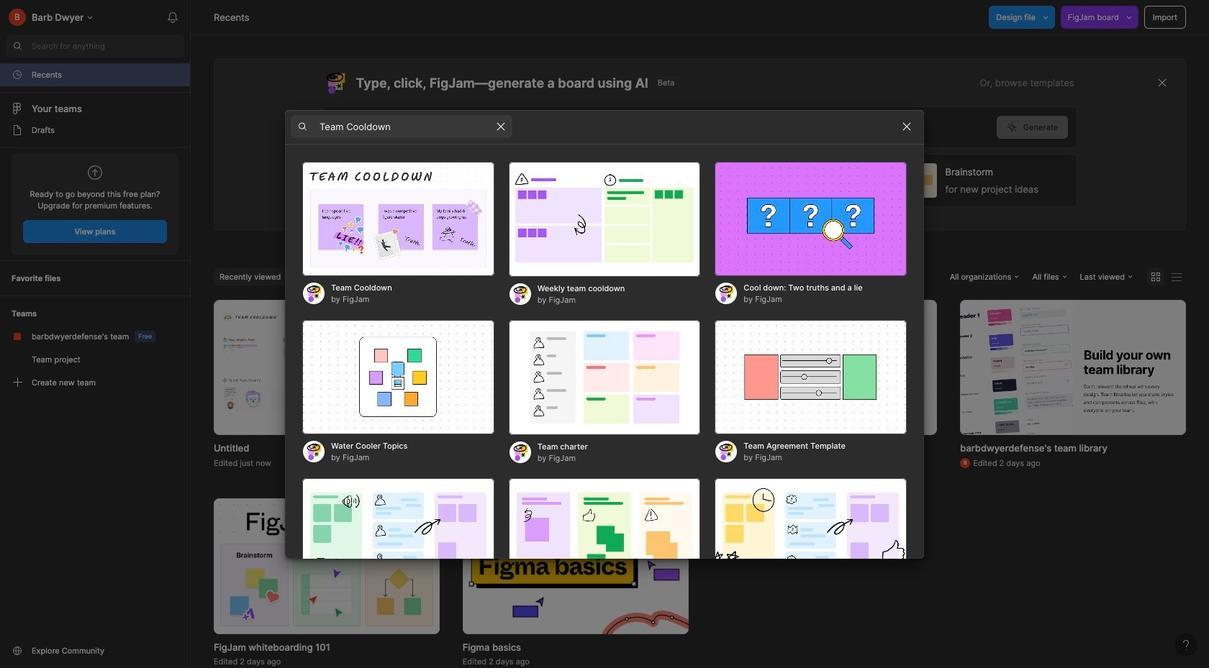 Task type: vqa. For each thing, say whether or not it's contained in the screenshot.
page 16 icon
yes



Task type: describe. For each thing, give the bounding box(es) containing it.
Search for anything text field
[[32, 40, 184, 52]]

team agreement template image
[[715, 320, 907, 435]]

Search templates text field
[[320, 118, 489, 135]]

team cooldown image
[[302, 162, 494, 277]]

recent 16 image
[[12, 69, 23, 81]]

team charter image
[[509, 320, 700, 435]]

community 16 image
[[12, 646, 23, 657]]

cool down: two truths and a lie image
[[715, 162, 907, 277]]

water cooler topics image
[[302, 320, 494, 435]]



Task type: locate. For each thing, give the bounding box(es) containing it.
team weekly image
[[302, 478, 494, 593]]

search 32 image
[[6, 35, 29, 58]]

team stand up image
[[509, 478, 700, 593]]

file thumbnail image
[[960, 300, 1186, 436], [221, 309, 432, 426], [470, 309, 681, 426], [719, 309, 930, 426], [214, 499, 440, 634], [463, 499, 688, 634]]

page 16 image
[[12, 125, 23, 136]]

Ex: A weekly team meeting, starting with an ice breaker field
[[323, 107, 997, 148]]

bell 32 image
[[161, 6, 184, 29]]

weekly team cooldown image
[[509, 162, 700, 277]]

dialog
[[285, 109, 924, 669]]

team meeting agenda image
[[715, 478, 907, 593]]



